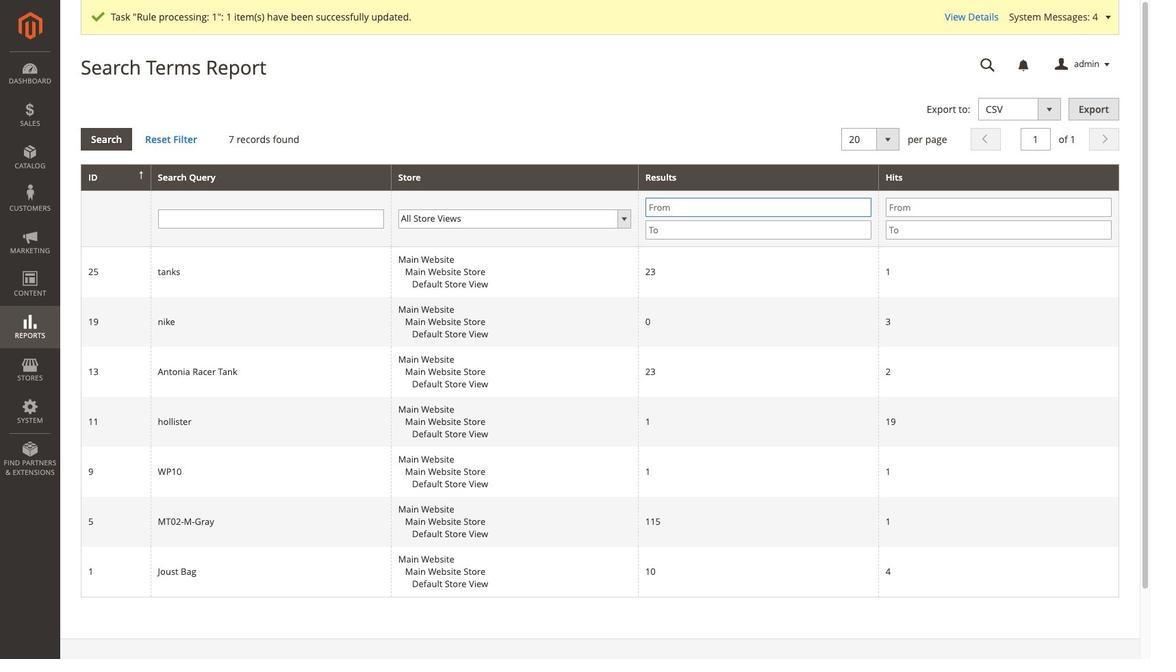 Task type: locate. For each thing, give the bounding box(es) containing it.
menu bar
[[0, 51, 60, 484]]

1 horizontal spatial from text field
[[886, 198, 1112, 217]]

To text field
[[646, 221, 872, 240], [886, 221, 1112, 240]]

from text field for 1st to text field from left
[[646, 198, 872, 217]]

1 from text field from the left
[[646, 198, 872, 217]]

from text field for 1st to text field from the right
[[886, 198, 1112, 217]]

2 to text field from the left
[[886, 221, 1112, 240]]

0 horizontal spatial from text field
[[646, 198, 872, 217]]

0 horizontal spatial to text field
[[646, 221, 872, 240]]

None text field
[[1021, 128, 1051, 150]]

None text field
[[971, 53, 1006, 77], [158, 209, 384, 229], [971, 53, 1006, 77], [158, 209, 384, 229]]

1 horizontal spatial to text field
[[886, 221, 1112, 240]]

1 to text field from the left
[[646, 221, 872, 240]]

2 from text field from the left
[[886, 198, 1112, 217]]

From text field
[[646, 198, 872, 217], [886, 198, 1112, 217]]



Task type: describe. For each thing, give the bounding box(es) containing it.
magento admin panel image
[[18, 12, 42, 40]]



